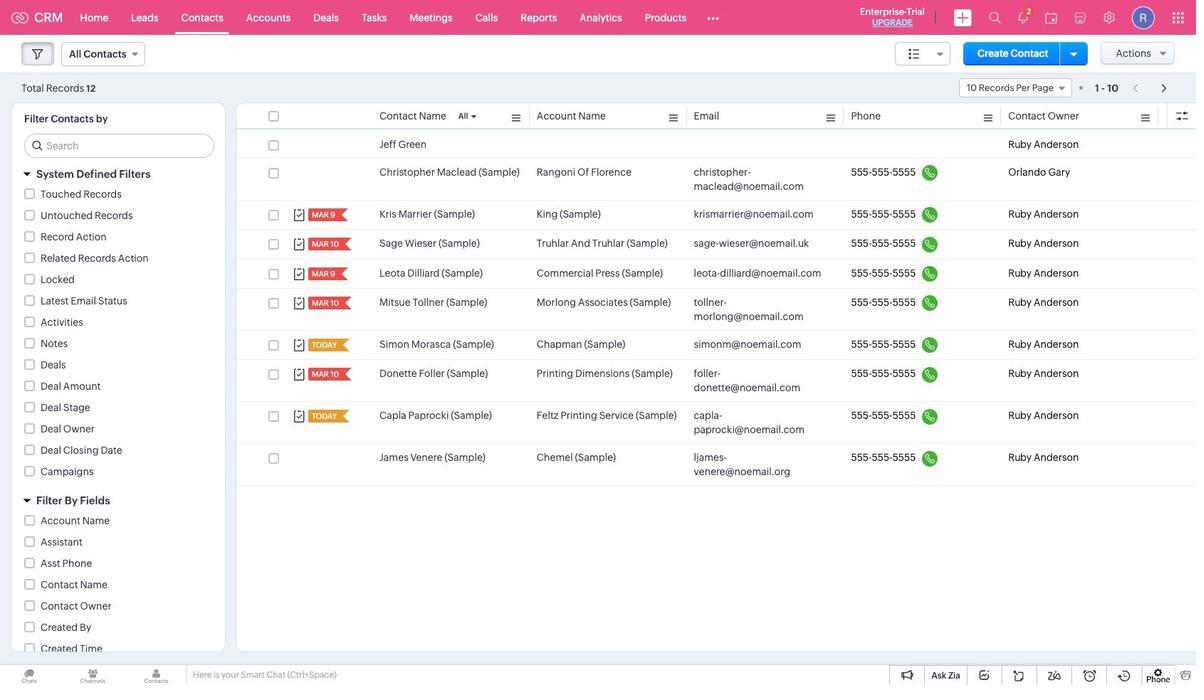 Task type: locate. For each thing, give the bounding box(es) containing it.
create menu image
[[954, 9, 972, 26]]

None field
[[61, 42, 145, 66], [895, 42, 951, 66], [959, 78, 1073, 98], [61, 42, 145, 66], [959, 78, 1073, 98]]

row group
[[236, 131, 1196, 487]]

profile image
[[1132, 6, 1155, 29]]

chats image
[[0, 666, 59, 686]]

logo image
[[11, 12, 28, 23]]

search element
[[981, 0, 1010, 35]]

calendar image
[[1045, 12, 1058, 23]]



Task type: vqa. For each thing, say whether or not it's contained in the screenshot.
"records" for Total
no



Task type: describe. For each thing, give the bounding box(es) containing it.
none field size
[[895, 42, 951, 66]]

Other Modules field
[[698, 6, 729, 29]]

size image
[[909, 48, 920, 61]]

signals element
[[1010, 0, 1037, 35]]

Search text field
[[25, 135, 214, 157]]

create menu element
[[946, 0, 981, 35]]

contacts image
[[127, 666, 186, 686]]

channels image
[[64, 666, 122, 686]]

search image
[[989, 11, 1001, 24]]

profile element
[[1124, 0, 1164, 35]]



